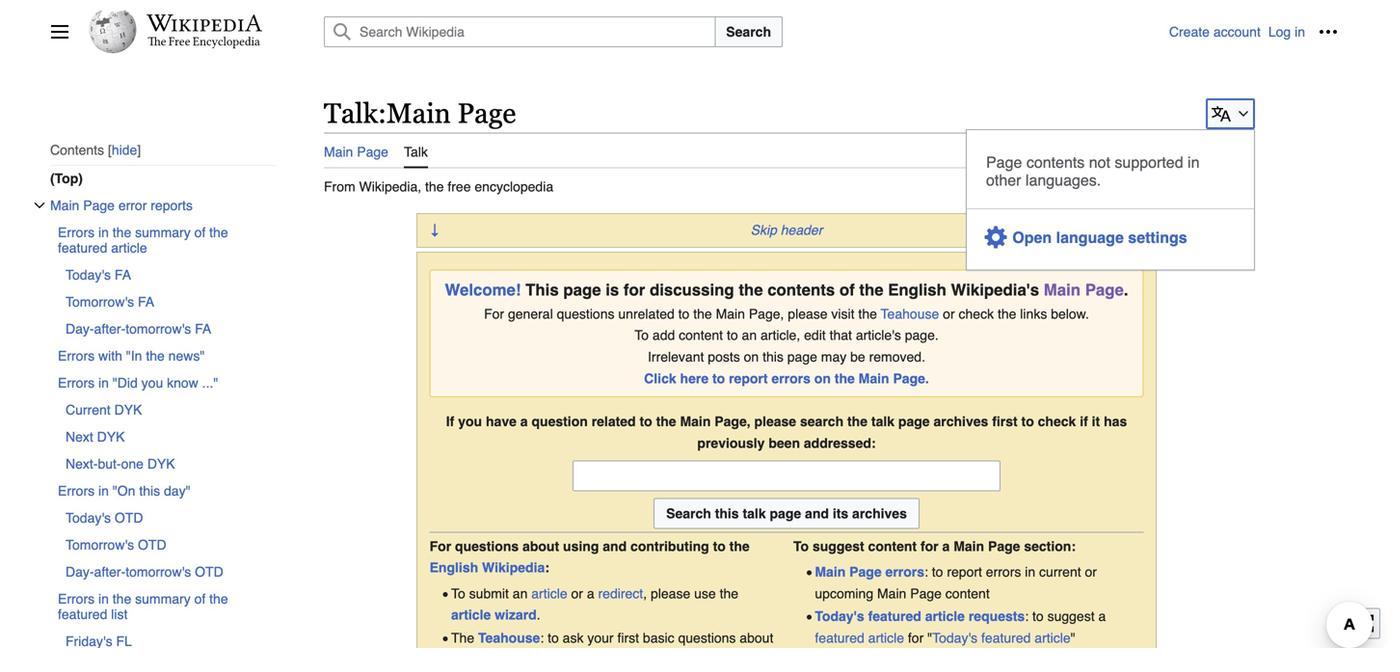 Task type: vqa. For each thing, say whether or not it's contained in the screenshot.


Task type: locate. For each thing, give the bounding box(es) containing it.
day- down tomorrow's otd
[[66, 564, 94, 580]]

page left the error
[[83, 198, 115, 213]]

0 vertical spatial day-
[[66, 321, 94, 336]]

talk up main page
[[324, 97, 378, 129]]

open language settings
[[1013, 228, 1188, 246]]

of for errors in the summary of the featured list
[[194, 591, 206, 607]]

0 horizontal spatial english
[[430, 560, 479, 575]]

2 horizontal spatial errors
[[986, 564, 1022, 579]]

teahouse up page. at bottom right
[[881, 306, 940, 321]]

errors inside errors in "on this day" link
[[58, 483, 95, 498]]

2 horizontal spatial or
[[1085, 564, 1097, 579]]

main up : to report errors in current or upcoming main page content at right
[[954, 538, 985, 554]]

today's down today's featured article requests link
[[933, 630, 978, 646]]

but-
[[98, 456, 121, 471]]

you right '"did'
[[141, 375, 163, 390]]

main page link up from on the top left
[[324, 133, 389, 166]]

1 vertical spatial fa
[[138, 294, 154, 309]]

1 horizontal spatial talk
[[404, 144, 428, 160]]

view
[[1023, 144, 1052, 160], [1112, 144, 1141, 160]]

tomorrow's
[[126, 321, 191, 336], [126, 564, 191, 580]]

for questions about using and contributing to the english wikipedia :
[[430, 538, 750, 575]]

otd for today's otd
[[115, 510, 143, 526]]

0 vertical spatial content
[[679, 328, 723, 343]]

2 vertical spatial or
[[571, 586, 583, 601]]

4 errors from the top
[[58, 483, 95, 498]]

next dyk link
[[66, 423, 276, 450]]

errors inside errors in the summary of the featured list
[[58, 591, 95, 607]]

errors for errors with "in the news"
[[58, 348, 95, 363]]

view for view source
[[1023, 144, 1052, 160]]

2 summary from the top
[[135, 591, 191, 607]]

to down discussing
[[679, 306, 690, 321]]

has
[[1104, 414, 1128, 429]]

english inside for questions about using and contributing to the english wikipedia :
[[430, 560, 479, 575]]

1 vertical spatial tomorrow's
[[126, 564, 191, 580]]

submit
[[469, 586, 509, 601]]

page up upcoming at the bottom right
[[850, 564, 882, 579]]

" down current
[[1071, 630, 1076, 646]]

please right ,
[[651, 586, 691, 601]]

0 horizontal spatial an
[[513, 586, 528, 601]]

0 horizontal spatial content
[[679, 328, 723, 343]]

2 vertical spatial questions
[[678, 630, 736, 646]]

language image
[[1212, 104, 1232, 123]]

read
[[976, 144, 1008, 160]]

log in link
[[1269, 24, 1306, 40]]

errors up "requests" at the right bottom
[[986, 564, 1022, 579]]

0 horizontal spatial "
[[928, 630, 933, 646]]

page
[[564, 281, 601, 299], [788, 349, 818, 365], [899, 414, 930, 429]]

1 vertical spatial day-
[[66, 564, 94, 580]]

for up english wikipedia link
[[430, 538, 451, 554]]

: inside : to ask your first basic questions about
[[540, 630, 544, 646]]

0 horizontal spatial fa
[[115, 267, 131, 282]]

0 vertical spatial check
[[959, 306, 994, 321]]

dyk inside 'link'
[[97, 429, 125, 444]]

about inside : to ask your first basic questions about
[[740, 630, 774, 646]]

for down welcome! link
[[484, 306, 504, 321]]

page inside "welcome! this page is for discussing the contents of the english wikipedia's main page . for general questions unrelated to the main page, please visit the teahouse or check the links below. to add content to an article, edit that article's page. irrelevant posts on this page may be removed. click here to report errors on the main page."
[[1086, 281, 1124, 299]]

an down wikipedia
[[513, 586, 528, 601]]

content up main page errors link
[[868, 538, 917, 554]]

view history
[[1112, 144, 1185, 160]]

in left '"did'
[[98, 375, 109, 390]]

0 horizontal spatial talk
[[324, 97, 378, 129]]

2 vertical spatial content
[[946, 586, 990, 601]]

tools
[[1200, 144, 1232, 160]]

0 horizontal spatial first
[[618, 630, 639, 646]]

tomorrow's down today's otd
[[66, 537, 134, 553]]

of down main page error reports link
[[194, 225, 206, 240]]

or right the article link
[[571, 586, 583, 601]]

1 horizontal spatial errors
[[886, 564, 925, 579]]

1 vertical spatial suggest
[[1048, 609, 1095, 624]]

1 summary from the top
[[135, 225, 191, 240]]

in down main page error reports
[[98, 225, 109, 240]]

1 vertical spatial on
[[815, 371, 831, 386]]

contents inside "welcome! this page is for discussing the contents of the english wikipedia's main page . for general questions unrelated to the main page, please visit the teahouse or check the links below. to add content to an article, edit that article's page. irrelevant posts on this page may be removed. click here to report errors on the main page."
[[768, 281, 835, 299]]

page inside : to report errors in current or upcoming main page content
[[911, 586, 942, 601]]

0 horizontal spatial questions
[[455, 538, 519, 554]]

.
[[1124, 281, 1129, 299], [537, 607, 541, 623]]

None submit
[[654, 498, 920, 529]]

1 vertical spatial an
[[513, 586, 528, 601]]

after- down tomorrow's fa
[[94, 321, 126, 336]]

1 after- from the top
[[94, 321, 126, 336]]

1 errors from the top
[[58, 225, 95, 240]]

0 vertical spatial this
[[763, 349, 784, 365]]

first right 'archives'
[[993, 414, 1018, 429]]

fa up tomorrow's fa
[[115, 267, 131, 282]]

1 day- from the top
[[66, 321, 94, 336]]

0 horizontal spatial check
[[959, 306, 994, 321]]

"did
[[113, 375, 138, 390]]

of
[[194, 225, 206, 240], [840, 281, 855, 299], [194, 591, 206, 607]]

personal tools navigation
[[1170, 16, 1344, 47]]

next-
[[66, 456, 98, 471]]

report inside "welcome! this page is for discussing the contents of the english wikipedia's main page . for general questions unrelated to the main page, please visit the teahouse or check the links below. to add content to an article, edit that article's page. irrelevant posts on this page may be removed. click here to report errors on the main page."
[[729, 371, 768, 386]]

of inside errors in the summary of the featured list
[[194, 591, 206, 607]]

of for errors in the summary of the featured article
[[194, 225, 206, 240]]

0 vertical spatial to
[[635, 328, 649, 343]]

0 vertical spatial summary
[[135, 225, 191, 240]]

talk link
[[404, 133, 428, 168]]

1 " from the left
[[928, 630, 933, 646]]

0 vertical spatial fa
[[115, 267, 131, 282]]

dyk
[[114, 402, 142, 417], [97, 429, 125, 444], [147, 456, 175, 471]]

1 vertical spatial questions
[[455, 538, 519, 554]]

0 vertical spatial after-
[[94, 321, 126, 336]]

2 errors from the top
[[58, 348, 95, 363]]

that
[[830, 328, 852, 343]]

errors down article,
[[772, 371, 811, 386]]

2 vertical spatial page
[[899, 414, 930, 429]]

1 vertical spatial summary
[[135, 591, 191, 607]]

report
[[729, 371, 768, 386], [947, 564, 983, 579]]

to
[[635, 328, 649, 343], [794, 538, 809, 554], [451, 586, 466, 601]]

. down the article link
[[537, 607, 541, 623]]

page, inside if you have a question related to the main page, please search the talk page archives first to check if it has previously been addressed:
[[715, 414, 751, 429]]

content up posts
[[679, 328, 723, 343]]

1 horizontal spatial questions
[[557, 306, 615, 321]]

day- down tomorrow's fa
[[66, 321, 94, 336]]

main content containing talk
[[316, 87, 1339, 648]]

reports
[[151, 198, 193, 213]]

today's otd
[[66, 510, 143, 526]]

errors inside errors with "in the news" link
[[58, 348, 95, 363]]

the
[[451, 630, 475, 646]]

of up visit
[[840, 281, 855, 299]]

welcome! link
[[445, 281, 521, 299]]

basic
[[643, 630, 675, 646]]

contributing
[[631, 538, 710, 554]]

an
[[742, 328, 757, 343], [513, 586, 528, 601]]

1 vertical spatial english
[[430, 560, 479, 575]]

or right current
[[1085, 564, 1097, 579]]

first inside : to ask your first basic questions about
[[618, 630, 639, 646]]

. down open language settings on the top right of page
[[1124, 281, 1129, 299]]

errors in the summary of the featured list
[[58, 591, 228, 622]]

english up submit
[[430, 560, 479, 575]]

create account link
[[1170, 24, 1261, 40]]

2 day- from the top
[[66, 564, 94, 580]]

2 horizontal spatial questions
[[678, 630, 736, 646]]

"on
[[113, 483, 135, 498]]

view right not
[[1112, 144, 1141, 160]]

main down main page errors link
[[878, 586, 907, 601]]

: up the article link
[[545, 560, 550, 575]]

first right your
[[618, 630, 639, 646]]

teahouse inside "welcome! this page is for discussing the contents of the english wikipedia's main page . for general questions unrelated to the main page, please visit the teahouse or check the links below. to add content to an article, edit that article's page. irrelevant posts on this page may be removed. click here to report errors on the main page."
[[881, 306, 940, 321]]

1 vertical spatial tomorrow's
[[66, 537, 134, 553]]

create account log in
[[1170, 24, 1306, 40]]

welcome! this page is for discussing the contents of the english wikipedia's main page . for general questions unrelated to the main page, please visit the teahouse or check the links below. to add content to an article, edit that article's page. irrelevant posts on this page may be removed. click here to report errors on the main page.
[[445, 281, 1129, 386]]

open language settings button
[[979, 221, 1195, 254]]

the
[[425, 179, 444, 194], [113, 225, 131, 240], [209, 225, 228, 240], [739, 281, 763, 299], [860, 281, 884, 299], [694, 306, 712, 321], [859, 306, 878, 321], [998, 306, 1017, 321], [146, 348, 165, 363], [835, 371, 855, 386], [656, 414, 677, 429], [848, 414, 868, 429], [730, 538, 750, 554], [720, 586, 739, 601], [113, 591, 131, 607], [209, 591, 228, 607]]

skip
[[751, 222, 777, 238]]

errors inside errors in the summary of the featured article
[[58, 225, 95, 240]]

0 vertical spatial first
[[993, 414, 1018, 429]]

errors with "in the news" link
[[58, 342, 276, 369]]

talk for talk : main page
[[324, 97, 378, 129]]

in right log
[[1295, 24, 1306, 40]]

. inside "welcome! this page is for discussing the contents of the english wikipedia's main page . for general questions unrelated to the main page, please visit the teahouse or check the links below. to add content to an article, edit that article's page. irrelevant posts on this page may be removed. click here to report errors on the main page."
[[1124, 281, 1129, 299]]

0 vertical spatial teahouse link
[[881, 306, 940, 321]]

1 vertical spatial talk
[[404, 144, 428, 160]]

or inside : to report errors in current or upcoming main page content
[[1085, 564, 1097, 579]]

0 vertical spatial for
[[624, 281, 645, 299]]

today's for today's featured article requests : to suggest a featured article for " today's featured article "
[[815, 609, 865, 624]]

0 vertical spatial an
[[742, 328, 757, 343]]

a
[[521, 414, 528, 429], [943, 538, 950, 554], [587, 586, 595, 601], [1099, 609, 1106, 624]]

0 horizontal spatial ↓
[[430, 221, 440, 240]]

suggest
[[813, 538, 865, 554], [1048, 609, 1095, 624]]

in right history
[[1188, 153, 1200, 171]]

summary for article
[[135, 225, 191, 240]]

errors up current
[[58, 375, 95, 390]]

teahouse link up page. at bottom right
[[881, 306, 940, 321]]

featured left list
[[58, 607, 107, 622]]

article down today's featured article requests link
[[869, 630, 905, 646]]

menu image
[[50, 22, 69, 41]]

suggest inside today's featured article requests : to suggest a featured article for " today's featured article "
[[1048, 609, 1095, 624]]

list
[[111, 607, 128, 622]]

1 tomorrow's from the top
[[66, 294, 134, 309]]

errors for errors in "did you know ..."
[[58, 375, 95, 390]]

1 horizontal spatial english
[[888, 281, 947, 299]]

questions up english wikipedia link
[[455, 538, 519, 554]]

1 horizontal spatial fa
[[138, 294, 154, 309]]

errors inside errors in "did you know ..." link
[[58, 375, 95, 390]]

related
[[592, 414, 636, 429]]

after- for otd
[[94, 564, 126, 580]]

to down 'to suggest content for a main page section:' on the bottom right of the page
[[932, 564, 944, 579]]

encyclopedia
[[475, 179, 554, 194]]

summary down day-after-tomorrow's otd link
[[135, 591, 191, 607]]

1 horizontal spatial contents
[[1027, 153, 1085, 171]]

to inside the to submit an article or a redirect , please use the article wizard .
[[451, 586, 466, 601]]

teahouse
[[881, 306, 940, 321], [478, 630, 540, 646]]

suggest down current
[[1048, 609, 1095, 624]]

article inside errors in the summary of the featured article
[[111, 240, 147, 255]]

fa for tomorrow's fa
[[138, 294, 154, 309]]

1 horizontal spatial you
[[458, 414, 482, 429]]

talk down talk : main page
[[404, 144, 428, 160]]

:
[[378, 97, 387, 129], [545, 560, 550, 575], [925, 564, 929, 579], [1025, 609, 1029, 624], [540, 630, 544, 646]]

1 horizontal spatial first
[[993, 414, 1018, 429]]

welcome!
[[445, 281, 521, 299]]

0 vertical spatial report
[[729, 371, 768, 386]]

: up today's featured article link
[[1025, 609, 1029, 624]]

0 horizontal spatial to
[[451, 586, 466, 601]]

suggest up main page errors
[[813, 538, 865, 554]]

fa up the news"
[[195, 321, 211, 336]]

None field
[[573, 461, 1001, 492]]

featured inside errors in the summary of the featured list
[[58, 607, 107, 622]]

0 horizontal spatial about
[[523, 538, 560, 554]]

otd down tomorrow's otd link
[[195, 564, 223, 580]]

the teahouse
[[451, 630, 540, 646]]

questions down use
[[678, 630, 736, 646]]

check inside "welcome! this page is for discussing the contents of the english wikipedia's main page . for general questions unrelated to the main page, please visit the teahouse or check the links below. to add content to an article, edit that article's page. irrelevant posts on this page may be removed. click here to report errors on the main page."
[[959, 306, 994, 321]]

2 after- from the top
[[94, 564, 126, 580]]

the inside the to submit an article or a redirect , please use the article wizard .
[[720, 586, 739, 601]]

the inside for questions about using and contributing to the english wikipedia :
[[730, 538, 750, 554]]

ask
[[563, 630, 584, 646]]

main right x small icon
[[50, 198, 79, 213]]

for inside "welcome! this page is for discussing the contents of the english wikipedia's main page . for general questions unrelated to the main page, please visit the teahouse or check the links below. to add content to an article, edit that article's page. irrelevant posts on this page may be removed. click here to report errors on the main page."
[[624, 281, 645, 299]]

to left 'ask'
[[548, 630, 559, 646]]

dyk down '"did'
[[114, 402, 142, 417]]

of inside errors in the summary of the featured article
[[194, 225, 206, 240]]

main content
[[316, 87, 1339, 648]]

: inside for questions about using and contributing to the english wikipedia :
[[545, 560, 550, 575]]

2 vertical spatial fa
[[195, 321, 211, 336]]

1 horizontal spatial teahouse
[[881, 306, 940, 321]]

content
[[679, 328, 723, 343], [868, 538, 917, 554], [946, 586, 990, 601]]

1 horizontal spatial teahouse link
[[881, 306, 940, 321]]

for
[[624, 281, 645, 299], [921, 538, 939, 554], [908, 630, 924, 646]]

1 tomorrow's from the top
[[126, 321, 191, 336]]

1 horizontal spatial content
[[868, 538, 917, 554]]

you right if
[[458, 414, 482, 429]]

report down posts
[[729, 371, 768, 386]]

discussing
[[650, 281, 735, 299]]

dyk up the but-
[[97, 429, 125, 444]]

errors
[[58, 225, 95, 240], [58, 348, 95, 363], [58, 375, 95, 390], [58, 483, 95, 498], [58, 591, 95, 607]]

edit
[[804, 328, 826, 343]]

questions down is
[[557, 306, 615, 321]]

↓ right language
[[1134, 221, 1144, 240]]

0 vertical spatial english
[[888, 281, 947, 299]]

current
[[1040, 564, 1082, 579]]

this down article,
[[763, 349, 784, 365]]

to for to suggest content for a main page section:
[[794, 538, 809, 554]]

check
[[959, 306, 994, 321], [1038, 414, 1077, 429]]

2 tomorrow's from the top
[[66, 537, 134, 553]]

for inside for questions about using and contributing to the english wikipedia :
[[430, 538, 451, 554]]

1 vertical spatial .
[[537, 607, 541, 623]]

0 horizontal spatial main page link
[[324, 133, 389, 166]]

to inside : to report errors in current or upcoming main page content
[[932, 564, 944, 579]]

you
[[141, 375, 163, 390], [458, 414, 482, 429]]

1 view from the left
[[1023, 144, 1052, 160]]

1 vertical spatial teahouse
[[478, 630, 540, 646]]

main page errors
[[815, 564, 925, 579]]

0 horizontal spatial report
[[729, 371, 768, 386]]

0 horizontal spatial suggest
[[813, 538, 865, 554]]

redirect
[[598, 586, 643, 601]]

0 horizontal spatial page
[[564, 281, 601, 299]]

0 vertical spatial you
[[141, 375, 163, 390]]

1 vertical spatial for
[[430, 538, 451, 554]]

a inside today's featured article requests : to suggest a featured article for " today's featured article "
[[1099, 609, 1106, 624]]

in inside errors in the summary of the featured list
[[98, 591, 109, 607]]

to inside "welcome! this page is for discussing the contents of the english wikipedia's main page . for general questions unrelated to the main page, please visit the teahouse or check the links below. to add content to an article, edit that article's page. irrelevant posts on this page may be removed. click here to report errors on the main page."
[[635, 328, 649, 343]]

errors in "on this day"
[[58, 483, 191, 498]]

featured
[[58, 240, 107, 255], [58, 607, 107, 622], [869, 609, 922, 624], [815, 630, 865, 646], [982, 630, 1031, 646]]

day-after-tomorrow's fa
[[66, 321, 211, 336]]

for down today's featured article requests link
[[908, 630, 924, 646]]

in
[[1295, 24, 1306, 40], [1188, 153, 1200, 171], [98, 225, 109, 240], [98, 375, 109, 390], [98, 483, 109, 498], [1025, 564, 1036, 579], [98, 591, 109, 607]]

5 errors from the top
[[58, 591, 95, 607]]

on down may
[[815, 371, 831, 386]]

1 horizontal spatial view
[[1112, 144, 1141, 160]]

content up today's featured article requests : to suggest a featured article for " today's featured article "
[[946, 586, 990, 601]]

in inside : to report errors in current or upcoming main page content
[[1025, 564, 1036, 579]]

day-after-tomorrow's otd link
[[66, 558, 276, 585]]

please inside if you have a question related to the main page, please search the talk page archives first to check if it has previously been addressed:
[[755, 414, 797, 429]]

an inside the to submit an article or a redirect , please use the article wizard .
[[513, 586, 528, 601]]

first
[[993, 414, 1018, 429], [618, 630, 639, 646]]

report down 'to suggest content for a main page section:' on the bottom right of the page
[[947, 564, 983, 579]]

to inside for questions about using and contributing to the english wikipedia :
[[713, 538, 726, 554]]

0 vertical spatial tomorrow's
[[126, 321, 191, 336]]

in inside errors in the summary of the featured article
[[98, 225, 109, 240]]

languages.
[[1026, 171, 1102, 189]]

fa for today's fa
[[115, 267, 131, 282]]

check inside if you have a question related to the main page, please search the talk page archives first to check if it has previously been addressed:
[[1038, 414, 1077, 429]]

summary inside errors in the summary of the featured article
[[135, 225, 191, 240]]

in left current
[[1025, 564, 1036, 579]]

1 vertical spatial report
[[947, 564, 983, 579]]

↓ down from wikipedia, the free encyclopedia
[[430, 221, 440, 240]]

2 vertical spatial of
[[194, 591, 206, 607]]

2 tomorrow's from the top
[[126, 564, 191, 580]]

view up languages.
[[1023, 144, 1052, 160]]

to up use
[[713, 538, 726, 554]]

today's featured article requests link
[[815, 609, 1025, 624]]

to inside : to ask your first basic questions about
[[548, 630, 559, 646]]

3 errors from the top
[[58, 375, 95, 390]]

otd up day-after-tomorrow's otd
[[138, 537, 166, 553]]

today's for today's otd
[[66, 510, 111, 526]]

1 vertical spatial you
[[458, 414, 482, 429]]

1 vertical spatial about
[[740, 630, 774, 646]]

for up : to report errors in current or upcoming main page content at right
[[921, 538, 939, 554]]

hide
[[112, 143, 137, 158]]

tomorrow's up errors with "in the news" link
[[126, 321, 191, 336]]

1 horizontal spatial for
[[484, 306, 504, 321]]

errors left with
[[58, 348, 95, 363]]

0 vertical spatial tomorrow's
[[66, 294, 134, 309]]

1 horizontal spatial about
[[740, 630, 774, 646]]

page, up previously
[[715, 414, 751, 429]]

section:
[[1025, 538, 1076, 554]]

summary inside errors in the summary of the featured list
[[135, 591, 191, 607]]

featured down "requests" at the right bottom
[[982, 630, 1031, 646]]

page contents not supported in other languages.
[[987, 153, 1200, 189]]

or inside the to submit an article or a redirect , please use the article wizard .
[[571, 586, 583, 601]]

article inside the to submit an article or a redirect , please use the article wizard .
[[532, 586, 568, 601]]

page up the wikipedia,
[[357, 144, 389, 160]]

page left view source on the right of page
[[987, 153, 1023, 171]]

1 vertical spatial page
[[788, 349, 818, 365]]

talk
[[324, 97, 378, 129], [404, 144, 428, 160]]

1 horizontal spatial report
[[947, 564, 983, 579]]

errors down next-
[[58, 483, 95, 498]]

main
[[387, 97, 451, 129], [324, 144, 353, 160], [50, 198, 79, 213], [1044, 281, 1081, 299], [716, 306, 745, 321], [859, 371, 890, 386], [680, 414, 711, 429], [954, 538, 985, 554], [815, 564, 846, 579], [878, 586, 907, 601]]

please inside "welcome! this page is for discussing the contents of the english wikipedia's main page . for general questions unrelated to the main page, please visit the teahouse or check the links below. to add content to an article, edit that article's page. irrelevant posts on this page may be removed. click here to report errors on the main page."
[[788, 306, 828, 321]]

errors in "did you know ..."
[[58, 375, 218, 390]]

0 vertical spatial dyk
[[114, 402, 142, 417]]

2 vertical spatial for
[[908, 630, 924, 646]]

0 horizontal spatial view
[[1023, 144, 1052, 160]]

for right is
[[624, 281, 645, 299]]

1 horizontal spatial to
[[635, 328, 649, 343]]

1 vertical spatial page,
[[715, 414, 751, 429]]

0 horizontal spatial .
[[537, 607, 541, 623]]

an left article,
[[742, 328, 757, 343]]

0 vertical spatial for
[[484, 306, 504, 321]]

tomorrow's down today's fa on the top left
[[66, 294, 134, 309]]

: to ask your first basic questions about
[[451, 630, 774, 648]]

page left is
[[564, 281, 601, 299]]

errors
[[772, 371, 811, 386], [886, 564, 925, 579], [986, 564, 1022, 579]]

tomorrow's fa link
[[66, 288, 276, 315]]

below.
[[1051, 306, 1090, 321]]

dyk up errors in "on this day" link
[[147, 456, 175, 471]]

1 vertical spatial contents
[[768, 281, 835, 299]]

(top) link
[[50, 165, 289, 192]]

log in and more options image
[[1319, 22, 1339, 41]]

0 horizontal spatial this
[[139, 483, 160, 498]]

know ..."
[[167, 375, 218, 390]]

Search Wikipedia search field
[[324, 16, 716, 47]]

0 vertical spatial .
[[1124, 281, 1129, 299]]

2 ↓ from the left
[[1134, 221, 1144, 240]]

: down 'to suggest content for a main page section:' on the bottom right of the page
[[925, 564, 929, 579]]

tomorrow's for otd
[[66, 537, 134, 553]]

1 vertical spatial check
[[1038, 414, 1077, 429]]

1 horizontal spatial an
[[742, 328, 757, 343]]

visit
[[832, 306, 855, 321]]

in left list
[[98, 591, 109, 607]]

1 horizontal spatial suggest
[[1048, 609, 1095, 624]]

errors left list
[[58, 591, 95, 607]]

0 horizontal spatial contents
[[768, 281, 835, 299]]

about
[[523, 538, 560, 554], [740, 630, 774, 646]]

2 view from the left
[[1112, 144, 1141, 160]]

tomorrow's for tomorrow's otd
[[126, 564, 191, 580]]

today's
[[66, 267, 111, 282], [66, 510, 111, 526], [815, 609, 865, 624], [933, 630, 978, 646]]

2 " from the left
[[1071, 630, 1076, 646]]

please up edit
[[788, 306, 828, 321]]

check left the if at the right bottom of page
[[1038, 414, 1077, 429]]

main up previously
[[680, 414, 711, 429]]

after- down tomorrow's otd
[[94, 564, 126, 580]]

next-but-one dyk
[[66, 456, 175, 471]]

0 vertical spatial teahouse
[[881, 306, 940, 321]]

teahouse down article wizard 'link'
[[478, 630, 540, 646]]

current dyk
[[66, 402, 142, 417]]

0 vertical spatial contents
[[1027, 153, 1085, 171]]

after-
[[94, 321, 126, 336], [94, 564, 126, 580]]



Task type: describe. For each thing, give the bounding box(es) containing it.
article down current
[[1035, 630, 1071, 646]]

next
[[66, 429, 93, 444]]

in inside personal tools navigation
[[1295, 24, 1306, 40]]

have
[[486, 414, 517, 429]]

to for to submit an article or a redirect , please use the article wizard .
[[451, 586, 466, 601]]

dyk for current dyk
[[114, 402, 142, 417]]

1 horizontal spatial on
[[815, 371, 831, 386]]

to right related
[[640, 414, 653, 429]]

contents
[[50, 142, 104, 158]]

you inside if you have a question related to the main page, please search the talk page archives first to check if it has previously been addressed:
[[458, 414, 482, 429]]

2 vertical spatial otd
[[195, 564, 223, 580]]

questions inside "welcome! this page is for discussing the contents of the english wikipedia's main page . for general questions unrelated to the main page, please visit the teahouse or check the links below. to add content to an article, edit that article's page. irrelevant posts on this page may be removed. click here to report errors on the main page."
[[557, 306, 615, 321]]

please inside the to submit an article or a redirect , please use the article wizard .
[[651, 586, 691, 601]]

wikipedia,
[[359, 179, 422, 194]]

today's for today's fa
[[66, 267, 111, 282]]

: inside : to report errors in current or upcoming main page content
[[925, 564, 929, 579]]

header
[[781, 222, 823, 238]]

add
[[653, 328, 675, 343]]

talk
[[872, 414, 895, 429]]

to submit an article or a redirect , please use the article wizard .
[[451, 586, 739, 623]]

search
[[726, 24, 772, 40]]

content inside : to report errors in current or upcoming main page content
[[946, 586, 990, 601]]

hide button
[[108, 143, 141, 158]]

page left section:
[[988, 538, 1021, 554]]

today's otd link
[[66, 504, 276, 531]]

1 vertical spatial for
[[921, 538, 939, 554]]

to suggest content for a main page section:
[[794, 538, 1076, 554]]

click
[[644, 371, 677, 386]]

here
[[680, 371, 709, 386]]

to left the if at the right bottom of page
[[1022, 414, 1035, 429]]

errors inside "welcome! this page is for discussing the contents of the english wikipedia's main page . for general questions unrelated to the main page, please visit the teahouse or check the links below. to add content to an article, edit that article's page. irrelevant posts on this page may be removed. click here to report errors on the main page."
[[772, 371, 811, 386]]

contents inside page contents not supported in other languages.
[[1027, 153, 1085, 171]]

irrelevant
[[648, 349, 704, 365]]

open
[[1013, 228, 1052, 246]]

error
[[118, 198, 147, 213]]

page inside if you have a question related to the main page, please search the talk page archives first to check if it has previously been addressed:
[[899, 414, 930, 429]]

featured article link
[[815, 630, 905, 646]]

using
[[563, 538, 599, 554]]

history
[[1145, 144, 1185, 160]]

view for view history
[[1112, 144, 1141, 160]]

wikipedia
[[482, 560, 545, 575]]

report inside : to report errors in current or upcoming main page content
[[947, 564, 983, 579]]

day- for day-after-tomorrow's fa
[[66, 321, 94, 336]]

create
[[1170, 24, 1210, 40]]

main up from on the top left
[[324, 144, 353, 160]]

1 ↓ from the left
[[430, 221, 440, 240]]

otd for tomorrow's otd
[[138, 537, 166, 553]]

0 horizontal spatial teahouse
[[478, 630, 540, 646]]

day- for day-after-tomorrow's otd
[[66, 564, 94, 580]]

to down posts
[[713, 371, 725, 386]]

one
[[121, 456, 144, 471]]

main up upcoming at the bottom right
[[815, 564, 846, 579]]

errors with "in the news"
[[58, 348, 205, 363]]

errors for errors in "on this day"
[[58, 483, 95, 498]]

to inside today's featured article requests : to suggest a featured article for " today's featured article "
[[1033, 609, 1044, 624]]

question
[[532, 414, 588, 429]]

tomorrow's for tomorrow's fa
[[126, 321, 191, 336]]

page, inside "welcome! this page is for discussing the contents of the english wikipedia's main page . for general questions unrelated to the main page, please visit the teahouse or check the links below. to add content to an article, edit that article's page. irrelevant posts on this page may be removed. click here to report errors on the main page."
[[749, 306, 784, 321]]

unrelated
[[619, 306, 675, 321]]

the inside errors with "in the news" link
[[146, 348, 165, 363]]

featured inside errors in the summary of the featured article
[[58, 240, 107, 255]]

1 vertical spatial main page link
[[1044, 281, 1124, 299]]

click here to report errors on the main page. link
[[644, 371, 930, 386]]

redirect link
[[598, 586, 643, 601]]

: inside today's featured article requests : to suggest a featured article for " today's featured article "
[[1025, 609, 1029, 624]]

,
[[643, 586, 647, 601]]

main page errors link
[[815, 564, 925, 579]]

today's featured article requests : to suggest a featured article for " today's featured article "
[[815, 609, 1106, 646]]

day-after-tomorrow's fa link
[[66, 315, 276, 342]]

read link
[[976, 133, 1008, 168]]

wikipedia's
[[951, 281, 1040, 299]]

view source link
[[1023, 133, 1097, 166]]

for inside "welcome! this page is for discussing the contents of the english wikipedia's main page . for general questions unrelated to the main page, please visit the teahouse or check the links below. to add content to an article, edit that article's page. irrelevant posts on this page may be removed. click here to report errors on the main page."
[[484, 306, 504, 321]]

or inside "welcome! this page is for discussing the contents of the english wikipedia's main page . for general questions unrelated to the main page, please visit the teahouse or check the links below. to add content to an article, edit that article's page. irrelevant posts on this page may be removed. click here to report errors on the main page."
[[943, 306, 955, 321]]

today's featured article link
[[933, 630, 1071, 646]]

0 vertical spatial main page link
[[324, 133, 389, 166]]

article's
[[856, 328, 902, 343]]

0 horizontal spatial you
[[141, 375, 163, 390]]

skip header
[[751, 222, 823, 238]]

. inside the to submit an article or a redirect , please use the article wizard .
[[537, 607, 541, 623]]

2 vertical spatial dyk
[[147, 456, 175, 471]]

supported
[[1115, 153, 1184, 171]]

for inside today's featured article requests : to suggest a featured article for " today's featured article "
[[908, 630, 924, 646]]

0 horizontal spatial on
[[744, 349, 759, 365]]

if you have a question related to the main page, please search the talk page archives first to check if it has previously been addressed:
[[446, 414, 1128, 451]]

page up encyclopedia
[[458, 97, 516, 129]]

main down be
[[859, 371, 890, 386]]

use
[[695, 586, 716, 601]]

page.
[[893, 371, 930, 386]]

an inside "welcome! this page is for discussing the contents of the english wikipedia's main page . for general questions unrelated to the main page, please visit the teahouse or check the links below. to add content to an article, edit that article's page. irrelevant posts on this page may be removed. click here to report errors on the main page."
[[742, 328, 757, 343]]

a inside the to submit an article or a redirect , please use the article wizard .
[[587, 586, 595, 601]]

errors for errors in the summary of the featured list
[[58, 591, 95, 607]]

talk for talk
[[404, 144, 428, 160]]

page inside page contents not supported in other languages.
[[987, 153, 1023, 171]]

view history link
[[1112, 133, 1185, 166]]

settings
[[1129, 228, 1188, 246]]

fullscreen image
[[1356, 614, 1375, 633]]

main inside : to report errors in current or upcoming main page content
[[878, 586, 907, 601]]

main up talk link
[[387, 97, 451, 129]]

of inside "welcome! this page is for discussing the contents of the english wikipedia's main page . for general questions unrelated to the main page, please visit the teahouse or check the links below. to add content to an article, edit that article's page. irrelevant posts on this page may be removed. click here to report errors on the main page."
[[840, 281, 855, 299]]

current dyk link
[[66, 396, 276, 423]]

next-but-one dyk link
[[66, 450, 276, 477]]

Search search field
[[301, 16, 1170, 47]]

first inside if you have a question related to the main page, please search the talk page archives first to check if it has previously been addressed:
[[993, 414, 1018, 429]]

after- for fa
[[94, 321, 126, 336]]

archives
[[934, 414, 989, 429]]

0 vertical spatial page
[[564, 281, 601, 299]]

questions inside for questions about using and contributing to the english wikipedia :
[[455, 538, 519, 554]]

errors for errors in the summary of the featured article
[[58, 225, 95, 240]]

featured down upcoming at the bottom right
[[815, 630, 865, 646]]

removed.
[[870, 349, 926, 365]]

a inside if you have a question related to the main page, please search the talk page archives first to check if it has previously been addressed:
[[521, 414, 528, 429]]

: up main page
[[378, 97, 387, 129]]

: to report errors in current or upcoming main page content
[[815, 564, 1097, 601]]

english inside "welcome! this page is for discussing the contents of the english wikipedia's main page . for general questions unrelated to the main page, please visit the teahouse or check the links below. to add content to an article, edit that article's page. irrelevant posts on this page may be removed. click here to report errors on the main page."
[[888, 281, 947, 299]]

article link
[[532, 586, 568, 601]]

content inside "welcome! this page is for discussing the contents of the english wikipedia's main page . for general questions unrelated to the main page, please visit the teahouse or check the links below. to add content to an article, edit that article's page. irrelevant posts on this page may be removed. click here to report errors on the main page."
[[679, 328, 723, 343]]

about inside for questions about using and contributing to the english wikipedia :
[[523, 538, 560, 554]]

view source
[[1023, 144, 1097, 160]]

with
[[98, 348, 122, 363]]

tomorrow's otd
[[66, 537, 166, 553]]

errors inside : to report errors in current or upcoming main page content
[[986, 564, 1022, 579]]

been
[[769, 435, 800, 451]]

0 vertical spatial suggest
[[813, 538, 865, 554]]

main inside if you have a question related to the main page, please search the talk page archives first to check if it has previously been addressed:
[[680, 414, 711, 429]]

1 vertical spatial this
[[139, 483, 160, 498]]

in inside page contents not supported in other languages.
[[1188, 153, 1200, 171]]

it
[[1092, 414, 1101, 429]]

summary for list
[[135, 591, 191, 607]]

dyk for next dyk
[[97, 429, 125, 444]]

article,
[[761, 328, 801, 343]]

x small image
[[34, 200, 45, 211]]

today's fa
[[66, 267, 131, 282]]

article down : to report errors in current or upcoming main page content at right
[[926, 609, 965, 624]]

requests
[[969, 609, 1025, 624]]

main up posts
[[716, 306, 745, 321]]

to up posts
[[727, 328, 738, 343]]

other
[[987, 171, 1022, 189]]

posts
[[708, 349, 740, 365]]

this inside "welcome! this page is for discussing the contents of the english wikipedia's main page . for general questions unrelated to the main page, please visit the teahouse or check the links below. to add content to an article, edit that article's page. irrelevant posts on this page may be removed. click here to report errors on the main page."
[[763, 349, 784, 365]]

0 horizontal spatial teahouse link
[[478, 630, 540, 646]]

the free encyclopedia image
[[148, 37, 261, 49]]

upcoming
[[815, 586, 874, 601]]

questions inside : to ask your first basic questions about
[[678, 630, 736, 646]]

current
[[66, 402, 111, 417]]

source
[[1056, 144, 1097, 160]]

tomorrow's for fa
[[66, 294, 134, 309]]

talk : main page
[[324, 97, 516, 129]]

account
[[1214, 24, 1261, 40]]

main up below.
[[1044, 281, 1081, 299]]

wikipedia image
[[147, 14, 262, 32]]

in left "on
[[98, 483, 109, 498]]

free
[[448, 179, 471, 194]]

english wikipedia link
[[430, 560, 545, 575]]

featured up featured article link
[[869, 609, 922, 624]]

be
[[851, 349, 866, 365]]

main page error reports
[[50, 198, 193, 213]]

1 horizontal spatial page
[[788, 349, 818, 365]]



